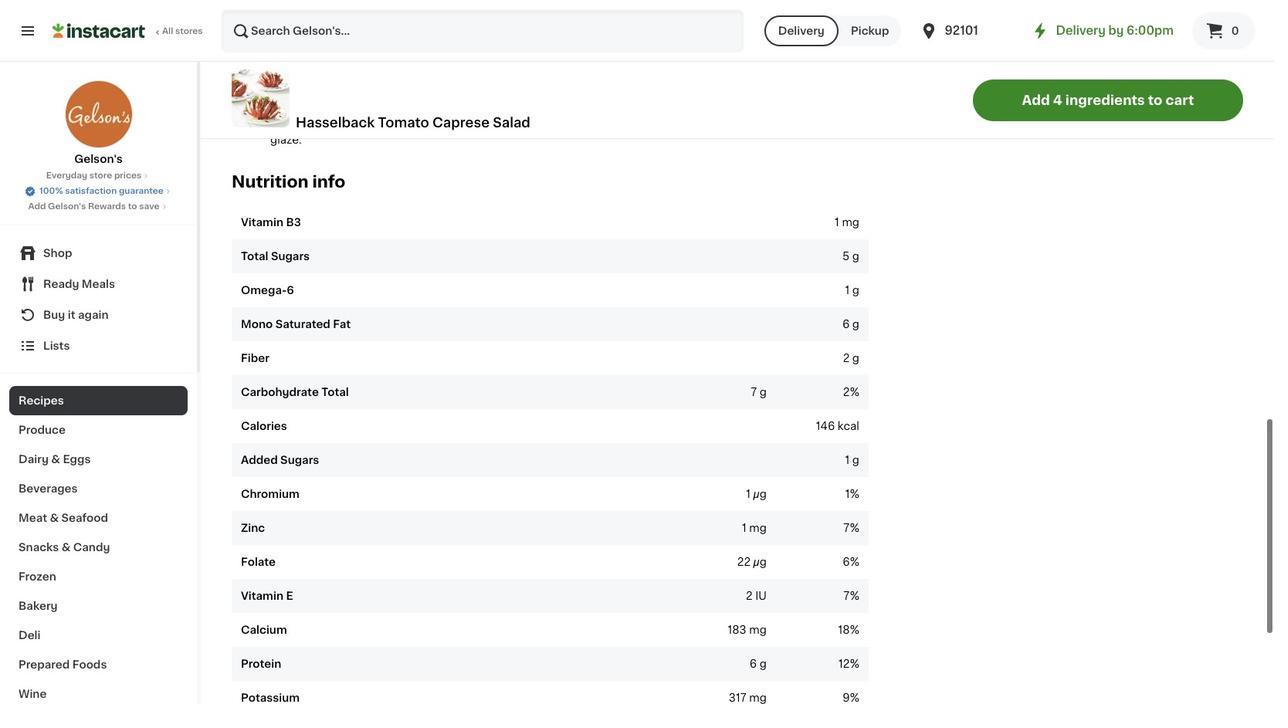 Task type: describe. For each thing, give the bounding box(es) containing it.
0 vertical spatial tomatoes
[[303, 72, 355, 83]]

calcium
[[241, 624, 287, 635]]

to inside button
[[1148, 94, 1162, 106]]

% for 1 mg
[[850, 522, 859, 533]]

mono
[[241, 319, 273, 329]]

1 for omega-6
[[845, 285, 850, 295]]

gelson's logo image
[[64, 80, 132, 148]]

meat
[[19, 513, 47, 524]]

1 g for added sugars
[[845, 455, 859, 465]]

candy
[[73, 542, 110, 553]]

to left the save
[[128, 202, 137, 211]]

1 vertical spatial total
[[321, 387, 349, 397]]

7 % for iu
[[843, 590, 859, 601]]

gelson's link
[[64, 80, 132, 167]]

% for 6 g
[[850, 658, 859, 669]]

22 µg
[[737, 556, 767, 567]]

zinc
[[241, 522, 265, 533]]

1 horizontal spatial each
[[658, 72, 685, 83]]

wine
[[19, 689, 47, 700]]

cored-
[[358, 72, 394, 83]]

% for 2 iu
[[850, 590, 859, 601]]

add for add gelson's rewards to save
[[28, 202, 46, 211]]

sugars for total sugars
[[271, 251, 310, 262]]

carefully
[[270, 103, 319, 114]]

folate
[[241, 556, 276, 567]]

snacks & candy link
[[9, 533, 188, 562]]

92101
[[945, 25, 978, 36]]

added
[[241, 455, 278, 465]]

add for add 4 ingredients to cart
[[1022, 94, 1050, 106]]

(or
[[470, 88, 485, 99]]

317
[[729, 692, 746, 703]]

all
[[162, 27, 173, 36]]

chromium
[[241, 489, 300, 499]]

ready meals link
[[9, 269, 188, 300]]

total sugars
[[241, 251, 310, 262]]

g for total
[[852, 251, 859, 262]]

22
[[737, 556, 751, 567]]

not
[[540, 88, 558, 99]]

add gelson's rewards to save link
[[28, 201, 169, 213]]

potassium
[[241, 692, 300, 703]]

prices
[[114, 171, 142, 180]]

2 iu
[[746, 590, 767, 601]]

146
[[816, 421, 835, 431]]

meat & seafood
[[19, 513, 108, 524]]

2 for 2 g
[[843, 353, 850, 363]]

1 vertical spatial gelson's
[[48, 202, 86, 211]]

0 vertical spatial a
[[469, 72, 475, 83]]

g for omega-
[[852, 285, 859, 295]]

wine link
[[9, 679, 188, 704]]

1 down from the left
[[420, 72, 450, 83]]

delivery for delivery
[[778, 25, 825, 36]]

delivery by 6:00pm link
[[1031, 22, 1174, 40]]

almost
[[353, 88, 390, 99]]

2 horizontal spatial the
[[576, 88, 594, 99]]

e
[[286, 590, 293, 601]]

eggs
[[63, 454, 91, 465]]

Search field
[[222, 11, 743, 51]]

but
[[519, 88, 537, 99]]

protein
[[241, 658, 281, 669]]

9 %
[[843, 692, 859, 703]]

1 horizontal spatial the
[[406, 88, 424, 99]]

foods
[[72, 659, 107, 670]]

board.
[[520, 72, 554, 83]]

added sugars
[[241, 455, 319, 465]]

delivery for delivery by 6:00pm
[[1056, 25, 1106, 36]]

7 for iu
[[843, 590, 850, 601]]

2 for 2 %
[[843, 387, 850, 397]]

% for 22 µg
[[850, 556, 859, 567]]

0 vertical spatial 7
[[751, 387, 757, 397]]

hasselback
[[296, 116, 375, 129]]

all stores link
[[53, 9, 204, 53]]

g for added
[[852, 455, 859, 465]]

6 up mono saturated fat
[[287, 285, 294, 295]]

alternately
[[617, 103, 675, 114]]

fat
[[333, 319, 351, 329]]

iu
[[755, 590, 767, 601]]

everyday store prices
[[46, 171, 142, 180]]

1 µg
[[746, 489, 767, 499]]

service type group
[[764, 15, 901, 46]]

dairy & eggs link
[[9, 445, 188, 474]]

fiber
[[241, 353, 269, 363]]

6 up 18
[[843, 556, 850, 567]]

ready meals button
[[9, 269, 188, 300]]

92101 button
[[920, 9, 1013, 53]]

platter.
[[508, 103, 546, 114]]

b3
[[286, 217, 301, 228]]

transfer
[[322, 103, 364, 114]]

delivery by 6:00pm
[[1056, 25, 1174, 36]]

saturated
[[275, 319, 330, 329]]

2 and from the left
[[479, 119, 499, 130]]

1 for chromium
[[746, 489, 751, 499]]

prepared foods
[[19, 659, 107, 670]]

0 horizontal spatial the
[[367, 103, 385, 114]]

add 4 ingredients to cart
[[1022, 94, 1194, 106]]

meals
[[82, 279, 115, 290]]

fill
[[549, 103, 564, 114]]

1 for vitamin b3
[[835, 217, 839, 228]]

100% satisfaction guarantee button
[[24, 182, 173, 198]]

shop link
[[9, 238, 188, 269]]

1 mg for vitamin b3
[[835, 217, 859, 228]]

µg for 22 µg
[[753, 556, 767, 567]]

it
[[68, 310, 75, 320]]

on
[[452, 72, 466, 83]]

serving
[[466, 103, 506, 114]]

bakery
[[19, 601, 58, 612]]

carbohydrate total
[[241, 387, 349, 397]]

12 %
[[839, 658, 859, 669]]

mg for 7
[[749, 522, 767, 533]]

salt
[[457, 119, 476, 130]]

6 up 2 g
[[842, 319, 850, 329]]

2 horizontal spatial with
[[678, 103, 701, 114]]

pickup button
[[838, 15, 901, 46]]

mg for 18
[[749, 624, 767, 635]]

18
[[838, 624, 850, 635]]

all
[[561, 88, 573, 99]]

buy it again
[[43, 310, 109, 320]]

balsamic
[[650, 119, 699, 130]]

side
[[394, 72, 417, 83]]

100%
[[39, 187, 63, 195]]

0 horizontal spatial each
[[567, 103, 594, 114]]

3 and from the left
[[627, 119, 647, 130]]

deli link
[[9, 621, 188, 650]]

mg up 5 g
[[842, 217, 859, 228]]

4
[[1053, 94, 1062, 106]]



Task type: locate. For each thing, give the bounding box(es) containing it.
1 mg up "5"
[[835, 217, 859, 228]]

183
[[728, 624, 746, 635]]

mg right 317
[[749, 692, 767, 703]]

tomato,
[[270, 88, 312, 99]]

prepared foods link
[[9, 650, 188, 679]]

sugars
[[271, 251, 310, 262], [280, 455, 319, 465]]

drizzle
[[546, 119, 583, 130]]

lists link
[[9, 330, 188, 361]]

seafood
[[61, 513, 108, 524]]

1 vertical spatial 6 g
[[750, 658, 767, 669]]

rewards
[[88, 202, 126, 211]]

mg for 9
[[749, 692, 767, 703]]

instructions
[[232, 28, 336, 44]]

2 vertical spatial 7
[[843, 590, 850, 601]]

None search field
[[221, 9, 744, 53]]

0 vertical spatial sugars
[[271, 251, 310, 262]]

& for meat
[[50, 513, 59, 524]]

1 horizontal spatial add
[[1022, 94, 1050, 106]]

1 vitamin from the top
[[241, 217, 283, 228]]

delivery button
[[764, 15, 838, 46]]

the down side
[[406, 88, 424, 99]]

place
[[270, 72, 300, 83]]

5 g
[[842, 251, 859, 262]]

2 vertical spatial 2
[[746, 590, 752, 601]]

0 vertical spatial 7 %
[[843, 522, 859, 533]]

0 horizontal spatial tomatoes
[[303, 72, 355, 83]]

7 % down 6 %
[[843, 590, 859, 601]]

6 g up 2 g
[[842, 319, 859, 329]]

6 g up 317 mg
[[750, 658, 767, 669]]

2 g
[[843, 353, 859, 363]]

tomatoes
[[303, 72, 355, 83], [388, 103, 440, 114]]

delivery inside "link"
[[1056, 25, 1106, 36]]

0 horizontal spatial down
[[420, 72, 450, 83]]

place tomatoes cored-side down on a cutting board. make 8 cuts down each tomato, slicing almost to the bottom (or core) but not all the way through. carefully transfer the tomatoes to a serving platter. fill each cut alternately with mozzarella and basil. sprinkle with salt and pepper. drizzle with oil and balsamic glaze.
[[270, 72, 701, 145]]

recipes
[[19, 395, 64, 406]]

add inside button
[[1022, 94, 1050, 106]]

1 1 g from the top
[[845, 285, 859, 295]]

omega-
[[241, 285, 287, 295]]

gelson's up store at the left of the page
[[74, 154, 123, 164]]

7 % from the top
[[850, 658, 859, 669]]

by
[[1108, 25, 1124, 36]]

with left salt
[[431, 119, 454, 130]]

6 g for mono saturated fat
[[842, 319, 859, 329]]

7
[[751, 387, 757, 397], [843, 522, 850, 533], [843, 590, 850, 601]]

glaze.
[[270, 134, 302, 145]]

0 horizontal spatial with
[[431, 119, 454, 130]]

2 up 2 %
[[843, 353, 850, 363]]

omega-6
[[241, 285, 294, 295]]

& inside dairy & eggs link
[[51, 454, 60, 465]]

2 horizontal spatial and
[[627, 119, 647, 130]]

0 vertical spatial add
[[1022, 94, 1050, 106]]

caprese
[[432, 116, 490, 129]]

0 horizontal spatial and
[[331, 119, 351, 130]]

1 vertical spatial 2
[[843, 387, 850, 397]]

2 up kcal
[[843, 387, 850, 397]]

and down transfer
[[331, 119, 351, 130]]

1 vertical spatial tomatoes
[[388, 103, 440, 114]]

6 up 317 mg
[[750, 658, 757, 669]]

info
[[312, 174, 345, 190]]

7 g
[[751, 387, 767, 397]]

tomatoes up hasselback tomato caprese salad
[[388, 103, 440, 114]]

1 vertical spatial 7 %
[[843, 590, 859, 601]]

mg down 1 µg
[[749, 522, 767, 533]]

1 % from the top
[[850, 387, 859, 397]]

1 µg from the top
[[753, 489, 767, 499]]

& for dairy
[[51, 454, 60, 465]]

down up bottom
[[420, 72, 450, 83]]

a
[[469, 72, 475, 83], [457, 103, 463, 114]]

& for snacks
[[62, 542, 71, 553]]

the down "almost"
[[367, 103, 385, 114]]

6 % from the top
[[850, 624, 859, 635]]

frozen
[[19, 571, 56, 582]]

1 7 % from the top
[[843, 522, 859, 533]]

gelson's
[[74, 154, 123, 164], [48, 202, 86, 211]]

0 vertical spatial each
[[658, 72, 685, 83]]

1 and from the left
[[331, 119, 351, 130]]

cut
[[596, 103, 614, 114]]

2 1 g from the top
[[845, 455, 859, 465]]

vitamin left e
[[241, 590, 283, 601]]

mg right 183 on the bottom right
[[749, 624, 767, 635]]

a right on
[[469, 72, 475, 83]]

1 vertical spatial vitamin
[[241, 590, 283, 601]]

cuts
[[599, 72, 623, 83]]

1 horizontal spatial 1 mg
[[835, 217, 859, 228]]

6 %
[[843, 556, 859, 567]]

4 % from the top
[[850, 556, 859, 567]]

carbohydrate
[[241, 387, 319, 397]]

and down serving
[[479, 119, 499, 130]]

1 g for omega-6
[[845, 285, 859, 295]]

2 vertical spatial &
[[62, 542, 71, 553]]

0 vertical spatial &
[[51, 454, 60, 465]]

& left candy
[[62, 542, 71, 553]]

everyday
[[46, 171, 87, 180]]

make
[[557, 72, 586, 83]]

total
[[241, 251, 268, 262], [321, 387, 349, 397]]

each up through.
[[658, 72, 685, 83]]

1 for zinc
[[742, 522, 746, 533]]

kcal
[[838, 421, 859, 431]]

2 for 2 iu
[[746, 590, 752, 601]]

save
[[139, 202, 159, 211]]

1 vertical spatial each
[[567, 103, 594, 114]]

instacart logo image
[[53, 22, 145, 40]]

% for 183 mg
[[850, 624, 859, 635]]

down up through.
[[626, 72, 656, 83]]

bakery link
[[9, 591, 188, 621]]

shop
[[43, 248, 72, 259]]

1 vertical spatial a
[[457, 103, 463, 114]]

delivery inside button
[[778, 25, 825, 36]]

0 horizontal spatial add
[[28, 202, 46, 211]]

6 g for protein
[[750, 658, 767, 669]]

7 for mg
[[843, 522, 850, 533]]

µg right '22'
[[753, 556, 767, 567]]

total right carbohydrate
[[321, 387, 349, 397]]

0 horizontal spatial delivery
[[778, 25, 825, 36]]

delivery left by
[[1056, 25, 1106, 36]]

1
[[242, 77, 246, 88], [835, 217, 839, 228], [845, 285, 850, 295], [845, 455, 850, 465], [746, 489, 751, 499], [845, 489, 850, 499], [742, 522, 746, 533]]

a up caprese
[[457, 103, 463, 114]]

7 % for mg
[[843, 522, 859, 533]]

vitamin for vitamin e
[[241, 590, 283, 601]]

0 horizontal spatial 1 mg
[[742, 522, 767, 533]]

nutrition info
[[232, 174, 345, 190]]

sugars right added
[[280, 455, 319, 465]]

0 vertical spatial gelson's
[[74, 154, 123, 164]]

vitamin left b3
[[241, 217, 283, 228]]

buy it again link
[[9, 300, 188, 330]]

& inside meat & seafood link
[[50, 513, 59, 524]]

1 for added sugars
[[845, 455, 850, 465]]

5 % from the top
[[850, 590, 859, 601]]

1 horizontal spatial delivery
[[1056, 25, 1106, 36]]

0 vertical spatial vitamin
[[241, 217, 283, 228]]

cutting
[[478, 72, 517, 83]]

add down 100%
[[28, 202, 46, 211]]

0 vertical spatial 1 mg
[[835, 217, 859, 228]]

2 down from the left
[[626, 72, 656, 83]]

to left cart
[[1148, 94, 1162, 106]]

1 horizontal spatial and
[[479, 119, 499, 130]]

and down alternately
[[627, 119, 647, 130]]

gelson's down 100%
[[48, 202, 86, 211]]

1 horizontal spatial down
[[626, 72, 656, 83]]

0 vertical spatial µg
[[753, 489, 767, 499]]

1 mg down 1 µg
[[742, 522, 767, 533]]

1 horizontal spatial a
[[469, 72, 475, 83]]

146 kcal
[[816, 421, 859, 431]]

% for 7 g
[[850, 387, 859, 397]]

2 %
[[843, 387, 859, 397]]

0 vertical spatial 6 g
[[842, 319, 859, 329]]

18 %
[[838, 624, 859, 635]]

vitamin e
[[241, 590, 293, 601]]

2 % from the top
[[850, 489, 859, 499]]

µg for 1 µg
[[753, 489, 767, 499]]

calories
[[241, 421, 287, 431]]

3 % from the top
[[850, 522, 859, 533]]

0 horizontal spatial total
[[241, 251, 268, 262]]

2 µg from the top
[[753, 556, 767, 567]]

add left 4
[[1022, 94, 1050, 106]]

snacks & candy
[[19, 542, 110, 553]]

cart
[[1165, 94, 1194, 106]]

1 vertical spatial add
[[28, 202, 46, 211]]

basil.
[[354, 119, 382, 130]]

& right meat
[[50, 513, 59, 524]]

total up omega-
[[241, 251, 268, 262]]

0 vertical spatial 1 g
[[845, 285, 859, 295]]

2 7 % from the top
[[843, 590, 859, 601]]

to down side
[[392, 88, 404, 99]]

0 vertical spatial 2
[[843, 353, 850, 363]]

8
[[589, 72, 596, 83]]

1 vertical spatial 7
[[843, 522, 850, 533]]

way
[[597, 88, 618, 99]]

1 vertical spatial &
[[50, 513, 59, 524]]

buy
[[43, 310, 65, 320]]

8 % from the top
[[850, 692, 859, 703]]

1 horizontal spatial 6 g
[[842, 319, 859, 329]]

1 horizontal spatial total
[[321, 387, 349, 397]]

sugars down b3
[[271, 251, 310, 262]]

% for 1 µg
[[850, 489, 859, 499]]

with
[[678, 103, 701, 114], [431, 119, 454, 130], [586, 119, 609, 130]]

salad
[[493, 116, 530, 129]]

& inside "snacks & candy" link
[[62, 542, 71, 553]]

100% satisfaction guarantee
[[39, 187, 164, 195]]

with down cut
[[586, 119, 609, 130]]

1 g down 5 g
[[845, 285, 859, 295]]

each down all
[[567, 103, 594, 114]]

2
[[843, 353, 850, 363], [843, 387, 850, 397], [746, 590, 752, 601]]

pickup
[[851, 25, 889, 36]]

oil
[[612, 119, 624, 130]]

& left eggs at the left bottom of page
[[51, 454, 60, 465]]

0
[[1231, 25, 1239, 36]]

beverages
[[19, 483, 78, 494]]

µg up 22 µg
[[753, 489, 767, 499]]

1 horizontal spatial with
[[586, 119, 609, 130]]

0 button
[[1192, 12, 1256, 49]]

2 left iu
[[746, 590, 752, 601]]

to down bottom
[[443, 103, 454, 114]]

tomato
[[378, 116, 429, 129]]

vitamin for vitamin b3
[[241, 217, 283, 228]]

7 % up 6 %
[[843, 522, 859, 533]]

7 %
[[843, 522, 859, 533], [843, 590, 859, 601]]

0 horizontal spatial a
[[457, 103, 463, 114]]

g for mono
[[852, 319, 859, 329]]

183 mg
[[728, 624, 767, 635]]

0 horizontal spatial 6 g
[[750, 658, 767, 669]]

1 vertical spatial 1 mg
[[742, 522, 767, 533]]

6
[[287, 285, 294, 295], [842, 319, 850, 329], [843, 556, 850, 567], [750, 658, 757, 669]]

the down 8
[[576, 88, 594, 99]]

1 mg for zinc
[[742, 522, 767, 533]]

dairy
[[19, 454, 49, 465]]

% for 317 mg
[[850, 692, 859, 703]]

9
[[843, 692, 850, 703]]

dairy & eggs
[[19, 454, 91, 465]]

1 g up 1 %
[[845, 455, 859, 465]]

g for carbohydrate
[[760, 387, 767, 397]]

0 vertical spatial total
[[241, 251, 268, 262]]

1 vertical spatial µg
[[753, 556, 767, 567]]

again
[[78, 310, 109, 320]]

recipes link
[[9, 386, 188, 415]]

1 horizontal spatial tomatoes
[[388, 103, 440, 114]]

with up balsamic
[[678, 103, 701, 114]]

core)
[[488, 88, 516, 99]]

g
[[852, 251, 859, 262], [852, 285, 859, 295], [852, 319, 859, 329], [852, 353, 859, 363], [760, 387, 767, 397], [852, 455, 859, 465], [760, 658, 767, 669]]

1 vertical spatial sugars
[[280, 455, 319, 465]]

delivery left pickup button
[[778, 25, 825, 36]]

2 vitamin from the top
[[241, 590, 283, 601]]

1 vertical spatial 1 g
[[845, 455, 859, 465]]

sugars for added sugars
[[280, 455, 319, 465]]

tomatoes up the slicing
[[303, 72, 355, 83]]



Task type: vqa. For each thing, say whether or not it's contained in the screenshot.


